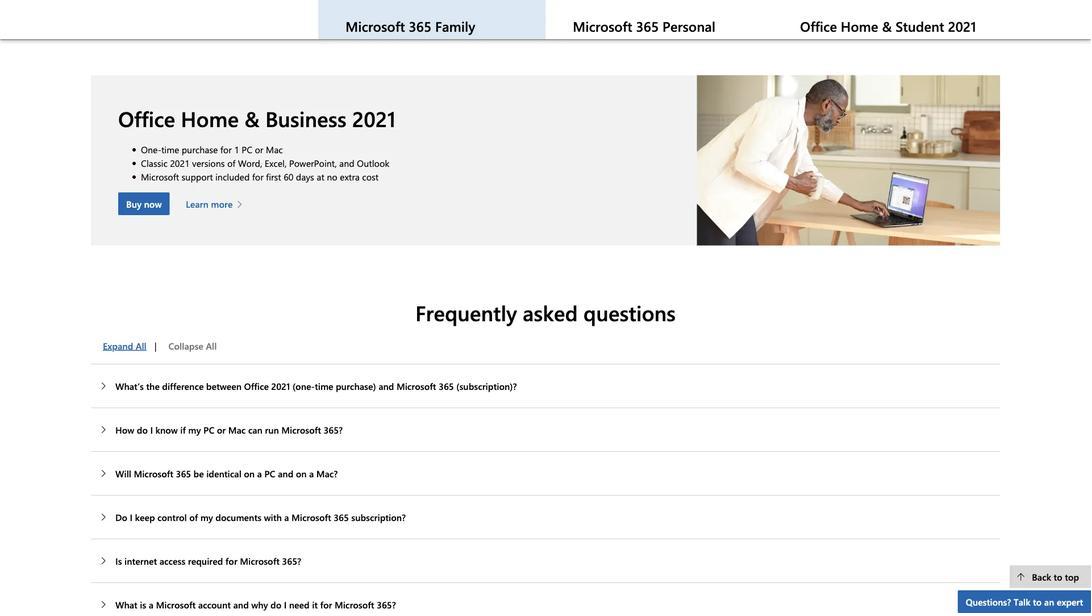 Task type: describe. For each thing, give the bounding box(es) containing it.
required
[[188, 555, 223, 568]]

it
[[312, 599, 318, 611]]

365 inside do i keep control of my documents with a microsoft 365 subscription? dropdown button
[[334, 512, 349, 524]]

outlook
[[357, 157, 390, 169]]

for right it
[[320, 599, 332, 611]]

can
[[248, 424, 263, 436]]

0 horizontal spatial i
[[130, 512, 133, 524]]

questions
[[584, 299, 676, 327]]

365? inside is internet access required for microsoft 365? dropdown button
[[282, 555, 301, 568]]

days
[[296, 170, 314, 183]]

a inside do i keep control of my documents with a microsoft 365 subscription? dropdown button
[[284, 512, 289, 524]]

365 inside what's the difference between office 2021 (one-time purchase) and microsoft 365 (subscription)? "dropdown button"
[[439, 380, 454, 393]]

with
[[264, 512, 282, 524]]

why
[[251, 599, 268, 611]]

pc inside will microsoft 365 be identical on a pc and on a mac? dropdown button
[[264, 468, 275, 480]]

one-
[[141, 143, 161, 155]]

how do i know if my pc or mac can run microsoft 365? button
[[91, 409, 1001, 452]]

an
[[1045, 596, 1055, 609]]

office home & student 2021
[[800, 17, 977, 35]]

business
[[265, 104, 347, 132]]

home for business
[[181, 104, 239, 132]]

for left 1
[[220, 143, 232, 155]]

no
[[327, 170, 337, 183]]

a person uses microsoft teams on a surface device. image
[[697, 75, 1001, 246]]

support
[[182, 170, 213, 183]]

or inside 'one-time purchase for 1 pc or mac classic 2021 versions of word, excel, powerpoint, and outlook microsoft support included for first 60 days at no extra cost'
[[255, 143, 263, 155]]

keep
[[135, 512, 155, 524]]

if
[[180, 424, 186, 436]]

or inside dropdown button
[[217, 424, 226, 436]]

questions? talk to an expert
[[966, 596, 1084, 609]]

classic
[[141, 157, 168, 169]]

group containing expand all
[[91, 335, 225, 358]]

pc inside 'one-time purchase for 1 pc or mac classic 2021 versions of word, excel, powerpoint, and outlook microsoft support included for first 60 days at no extra cost'
[[242, 143, 252, 155]]

what
[[115, 599, 138, 611]]

60
[[284, 170, 294, 183]]

and left mac?
[[278, 468, 293, 480]]

expand all
[[103, 340, 147, 352]]

home for student
[[841, 17, 879, 35]]

microsoft inside "dropdown button"
[[397, 380, 436, 393]]

need
[[289, 599, 310, 611]]

powerpoint,
[[289, 157, 337, 169]]

how do i know if my pc or mac can run microsoft 365?
[[115, 424, 343, 436]]

control
[[157, 512, 187, 524]]

run
[[265, 424, 279, 436]]

microsoft 365 personal
[[573, 17, 716, 35]]

is internet access required for microsoft 365? button
[[91, 540, 1001, 583]]

asked
[[523, 299, 578, 327]]

what's the difference between office 2021 (one-time purchase) and microsoft 365 (subscription)? button
[[91, 365, 1001, 408]]

internet
[[124, 555, 157, 568]]

1 on from the left
[[244, 468, 255, 480]]

personal
[[663, 17, 716, 35]]

be
[[194, 468, 204, 480]]

now
[[144, 198, 162, 210]]

365? inside what is a microsoft account and why do i need it for microsoft 365? dropdown button
[[377, 599, 396, 611]]

what is a microsoft account and why do i need it for microsoft 365? button
[[91, 584, 1001, 614]]

all for expand all
[[136, 340, 147, 352]]

subscription?
[[351, 512, 406, 524]]

buy now
[[126, 198, 162, 210]]

2021 inside 'one-time purchase for 1 pc or mac classic 2021 versions of word, excel, powerpoint, and outlook microsoft support included for first 60 days at no extra cost'
[[170, 157, 190, 169]]

access
[[160, 555, 186, 568]]

questions? talk to an expert button
[[958, 591, 1091, 614]]

buy now link
[[118, 193, 170, 215]]

one-time purchase for 1 pc or mac classic 2021 versions of word, excel, powerpoint, and outlook microsoft support included for first 60 days at no extra cost
[[141, 143, 390, 183]]

time inside 'one-time purchase for 1 pc or mac classic 2021 versions of word, excel, powerpoint, and outlook microsoft support included for first 60 days at no extra cost'
[[161, 143, 179, 155]]

do inside dropdown button
[[137, 424, 148, 436]]

is internet access required for microsoft 365?
[[115, 555, 301, 568]]

365 inside will microsoft 365 be identical on a pc and on a mac? dropdown button
[[176, 468, 191, 480]]

is
[[115, 555, 122, 568]]

what is a microsoft account and why do i need it for microsoft 365?
[[115, 599, 396, 611]]

2021 up outlook
[[352, 104, 396, 132]]

collapse
[[169, 340, 203, 352]]

student
[[896, 17, 945, 35]]

and left why
[[233, 599, 249, 611]]

back to top
[[1032, 571, 1080, 584]]

of inside 'one-time purchase for 1 pc or mac classic 2021 versions of word, excel, powerpoint, and outlook microsoft support included for first 60 days at no extra cost'
[[227, 157, 236, 169]]

top
[[1065, 571, 1080, 584]]

i inside dropdown button
[[150, 424, 153, 436]]

will microsoft 365 be identical on a pc and on a mac? button
[[91, 453, 1001, 496]]

excel,
[[265, 157, 287, 169]]

microsoft 365 family
[[346, 17, 475, 35]]

(one-
[[293, 380, 315, 393]]

cost
[[362, 170, 379, 183]]

and inside 'one-time purchase for 1 pc or mac classic 2021 versions of word, excel, powerpoint, and outlook microsoft support included for first 60 days at no extra cost'
[[339, 157, 355, 169]]

extra
[[340, 170, 360, 183]]

back to top link
[[1010, 566, 1091, 589]]

0 vertical spatial to
[[1054, 571, 1063, 584]]

expand all button
[[91, 335, 154, 358]]



Task type: locate. For each thing, give the bounding box(es) containing it.
1 vertical spatial do
[[271, 599, 282, 611]]

talk
[[1014, 596, 1031, 609]]

0 vertical spatial mac
[[266, 143, 283, 155]]

2 vertical spatial pc
[[264, 468, 275, 480]]

i
[[150, 424, 153, 436], [130, 512, 133, 524], [284, 599, 287, 611]]

collapse all button
[[157, 335, 225, 358]]

1 vertical spatial 365?
[[282, 555, 301, 568]]

do
[[115, 512, 127, 524]]

mac?
[[316, 468, 338, 480]]

to
[[1054, 571, 1063, 584], [1033, 596, 1042, 609]]

documents
[[216, 512, 262, 524]]

to left an
[[1033, 596, 1042, 609]]

to left top
[[1054, 571, 1063, 584]]

word,
[[238, 157, 262, 169]]

a right identical
[[257, 468, 262, 480]]

between
[[206, 380, 242, 393]]

will
[[115, 468, 131, 480]]

& for business
[[245, 104, 260, 132]]

1 vertical spatial my
[[200, 512, 213, 524]]

1 vertical spatial i
[[130, 512, 133, 524]]

2 all from the left
[[206, 340, 217, 352]]

365
[[409, 17, 432, 35], [636, 17, 659, 35], [439, 380, 454, 393], [176, 468, 191, 480], [334, 512, 349, 524]]

1 horizontal spatial or
[[255, 143, 263, 155]]

and right purchase) on the left bottom of the page
[[379, 380, 394, 393]]

1 horizontal spatial all
[[206, 340, 217, 352]]

a right is
[[149, 599, 154, 611]]

all left the |
[[136, 340, 147, 352]]

2021
[[948, 17, 977, 35], [352, 104, 396, 132], [170, 157, 190, 169], [271, 380, 290, 393]]

for down word,
[[252, 170, 264, 183]]

mac inside 'one-time purchase for 1 pc or mac classic 2021 versions of word, excel, powerpoint, and outlook microsoft support included for first 60 days at no extra cost'
[[266, 143, 283, 155]]

2021 left the (one-
[[271, 380, 290, 393]]

0 vertical spatial office
[[800, 17, 837, 35]]

1 vertical spatial pc
[[204, 424, 215, 436]]

2 vertical spatial 365?
[[377, 599, 396, 611]]

office for office home & student 2021
[[800, 17, 837, 35]]

collapse all
[[169, 340, 217, 352]]

on left mac?
[[296, 468, 307, 480]]

expert
[[1057, 596, 1084, 609]]

2 on from the left
[[296, 468, 307, 480]]

or up word,
[[255, 143, 263, 155]]

1 horizontal spatial on
[[296, 468, 307, 480]]

on
[[244, 468, 255, 480], [296, 468, 307, 480]]

0 vertical spatial do
[[137, 424, 148, 436]]

microsoft
[[346, 17, 405, 35], [573, 17, 632, 35], [141, 170, 179, 183], [397, 380, 436, 393], [282, 424, 321, 436], [134, 468, 173, 480], [292, 512, 331, 524], [240, 555, 280, 568], [156, 599, 196, 611], [335, 599, 374, 611]]

do i keep control of my documents with a microsoft 365 subscription?
[[115, 512, 406, 524]]

0 horizontal spatial 365?
[[282, 555, 301, 568]]

and
[[339, 157, 355, 169], [379, 380, 394, 393], [278, 468, 293, 480], [233, 599, 249, 611]]

my right if
[[188, 424, 201, 436]]

do inside dropdown button
[[271, 599, 282, 611]]

1 horizontal spatial do
[[271, 599, 282, 611]]

2 vertical spatial i
[[284, 599, 287, 611]]

mac
[[266, 143, 283, 155], [228, 424, 246, 436]]

1 horizontal spatial pc
[[242, 143, 252, 155]]

the
[[146, 380, 160, 393]]

back
[[1032, 571, 1052, 584]]

time up classic on the top left
[[161, 143, 179, 155]]

learn more link
[[346, 11, 408, 25], [573, 11, 635, 25], [800, 11, 863, 25], [186, 193, 248, 215]]

0 horizontal spatial or
[[217, 424, 226, 436]]

2 vertical spatial office
[[244, 380, 269, 393]]

1 horizontal spatial home
[[841, 17, 879, 35]]

2021 right student
[[948, 17, 977, 35]]

office
[[800, 17, 837, 35], [118, 104, 175, 132], [244, 380, 269, 393]]

2 horizontal spatial pc
[[264, 468, 275, 480]]

of
[[227, 157, 236, 169], [189, 512, 198, 524]]

& left student
[[882, 17, 892, 35]]

1 horizontal spatial time
[[315, 380, 333, 393]]

2021 up support
[[170, 157, 190, 169]]

at
[[317, 170, 325, 183]]

0 vertical spatial my
[[188, 424, 201, 436]]

home
[[841, 17, 879, 35], [181, 104, 239, 132]]

i left need
[[284, 599, 287, 611]]

for
[[220, 143, 232, 155], [252, 170, 264, 183], [226, 555, 238, 568], [320, 599, 332, 611]]

1 horizontal spatial i
[[150, 424, 153, 436]]

1 vertical spatial time
[[315, 380, 333, 393]]

1 vertical spatial &
[[245, 104, 260, 132]]

of right control
[[189, 512, 198, 524]]

1 horizontal spatial to
[[1054, 571, 1063, 584]]

0 vertical spatial or
[[255, 143, 263, 155]]

do i keep control of my documents with a microsoft 365 subscription? button
[[91, 496, 1001, 540]]

do right why
[[271, 599, 282, 611]]

2021 inside "dropdown button"
[[271, 380, 290, 393]]

office home & business 2021
[[118, 104, 396, 132]]

0 vertical spatial of
[[227, 157, 236, 169]]

what's
[[115, 380, 144, 393]]

all inside "button"
[[136, 340, 147, 352]]

0 horizontal spatial &
[[245, 104, 260, 132]]

time inside "dropdown button"
[[315, 380, 333, 393]]

1 vertical spatial home
[[181, 104, 239, 132]]

& for student
[[882, 17, 892, 35]]

|
[[154, 340, 157, 352]]

0 vertical spatial i
[[150, 424, 153, 436]]

group
[[91, 335, 225, 358]]

my
[[188, 424, 201, 436], [200, 512, 213, 524]]

microsoft inside dropdown button
[[282, 424, 321, 436]]

identical
[[206, 468, 241, 480]]

know
[[155, 424, 178, 436]]

1 all from the left
[[136, 340, 147, 352]]

0 vertical spatial 365?
[[324, 424, 343, 436]]

for right required
[[226, 555, 238, 568]]

0 horizontal spatial mac
[[228, 424, 246, 436]]

my for of
[[200, 512, 213, 524]]

365 left family
[[409, 17, 432, 35]]

1 vertical spatial office
[[118, 104, 175, 132]]

365 left subscription?
[[334, 512, 349, 524]]

1 horizontal spatial 365?
[[324, 424, 343, 436]]

365? inside how do i know if my pc or mac can run microsoft 365? dropdown button
[[324, 424, 343, 436]]

my inside dropdown button
[[188, 424, 201, 436]]

my for if
[[188, 424, 201, 436]]

all for collapse all
[[206, 340, 217, 352]]

difference
[[162, 380, 204, 393]]

a
[[257, 468, 262, 480], [309, 468, 314, 480], [284, 512, 289, 524], [149, 599, 154, 611]]

a right with
[[284, 512, 289, 524]]

0 vertical spatial time
[[161, 143, 179, 155]]

a inside what is a microsoft account and why do i need it for microsoft 365? dropdown button
[[149, 599, 154, 611]]

frequently
[[416, 299, 517, 327]]

all
[[136, 340, 147, 352], [206, 340, 217, 352]]

i left know
[[150, 424, 153, 436]]

office for office home & business 2021
[[118, 104, 175, 132]]

is
[[140, 599, 146, 611]]

365 left be
[[176, 468, 191, 480]]

mac left can
[[228, 424, 246, 436]]

0 horizontal spatial home
[[181, 104, 239, 132]]

0 vertical spatial &
[[882, 17, 892, 35]]

1 vertical spatial or
[[217, 424, 226, 436]]

office inside "dropdown button"
[[244, 380, 269, 393]]

my left documents
[[200, 512, 213, 524]]

pc down run in the bottom of the page
[[264, 468, 275, 480]]

family
[[435, 17, 475, 35]]

and inside "dropdown button"
[[379, 380, 394, 393]]

365 left (subscription)? on the bottom left of page
[[439, 380, 454, 393]]

first
[[266, 170, 281, 183]]

0 vertical spatial pc
[[242, 143, 252, 155]]

to inside dropdown button
[[1033, 596, 1042, 609]]

2 horizontal spatial office
[[800, 17, 837, 35]]

365?
[[324, 424, 343, 436], [282, 555, 301, 568], [377, 599, 396, 611]]

purchase
[[182, 143, 218, 155]]

account
[[198, 599, 231, 611]]

0 vertical spatial home
[[841, 17, 879, 35]]

what's the difference between office 2021 (one-time purchase) and microsoft 365 (subscription)?
[[115, 380, 517, 393]]

expand
[[103, 340, 133, 352]]

1
[[234, 143, 239, 155]]

365 left personal
[[636, 17, 659, 35]]

do
[[137, 424, 148, 436], [271, 599, 282, 611]]

2 horizontal spatial i
[[284, 599, 287, 611]]

questions?
[[966, 596, 1011, 609]]

microsoft inside 'one-time purchase for 1 pc or mac classic 2021 versions of word, excel, powerpoint, and outlook microsoft support included for first 60 days at no extra cost'
[[141, 170, 179, 183]]

0 horizontal spatial pc
[[204, 424, 215, 436]]

purchase)
[[336, 380, 376, 393]]

a left mac?
[[309, 468, 314, 480]]

0 horizontal spatial of
[[189, 512, 198, 524]]

how
[[115, 424, 134, 436]]

0 horizontal spatial all
[[136, 340, 147, 352]]

i right do
[[130, 512, 133, 524]]

time left purchase) on the left bottom of the page
[[315, 380, 333, 393]]

0 horizontal spatial to
[[1033, 596, 1042, 609]]

on right identical
[[244, 468, 255, 480]]

1 vertical spatial to
[[1033, 596, 1042, 609]]

1 horizontal spatial mac
[[266, 143, 283, 155]]

do right how
[[137, 424, 148, 436]]

of up included at top left
[[227, 157, 236, 169]]

pc inside how do i know if my pc or mac can run microsoft 365? dropdown button
[[204, 424, 215, 436]]

0 horizontal spatial do
[[137, 424, 148, 436]]

my inside dropdown button
[[200, 512, 213, 524]]

all inside 'button'
[[206, 340, 217, 352]]

1 horizontal spatial office
[[244, 380, 269, 393]]

frequently asked questions
[[416, 299, 676, 327]]

1 vertical spatial of
[[189, 512, 198, 524]]

1 horizontal spatial &
[[882, 17, 892, 35]]

and up the extra
[[339, 157, 355, 169]]

all right collapse
[[206, 340, 217, 352]]

of inside dropdown button
[[189, 512, 198, 524]]

pc right 1
[[242, 143, 252, 155]]

time
[[161, 143, 179, 155], [315, 380, 333, 393]]

2 horizontal spatial 365?
[[377, 599, 396, 611]]

(subscription)?
[[457, 380, 517, 393]]

versions
[[192, 157, 225, 169]]

0 horizontal spatial time
[[161, 143, 179, 155]]

mac up excel, at top
[[266, 143, 283, 155]]

pc right if
[[204, 424, 215, 436]]

0 horizontal spatial office
[[118, 104, 175, 132]]

learn more
[[346, 12, 393, 24], [573, 12, 620, 24], [800, 12, 847, 24], [186, 198, 233, 210]]

more
[[371, 12, 393, 24], [598, 12, 620, 24], [826, 12, 847, 24], [211, 198, 233, 210]]

mac inside how do i know if my pc or mac can run microsoft 365? dropdown button
[[228, 424, 246, 436]]

1 vertical spatial mac
[[228, 424, 246, 436]]

will microsoft 365 be identical on a pc and on a mac?
[[115, 468, 338, 480]]

included
[[215, 170, 250, 183]]

or left can
[[217, 424, 226, 436]]

1 horizontal spatial of
[[227, 157, 236, 169]]

buy
[[126, 198, 142, 210]]

or
[[255, 143, 263, 155], [217, 424, 226, 436]]

0 horizontal spatial on
[[244, 468, 255, 480]]

&
[[882, 17, 892, 35], [245, 104, 260, 132]]

& up word,
[[245, 104, 260, 132]]



Task type: vqa. For each thing, say whether or not it's contained in the screenshot.
access
yes



